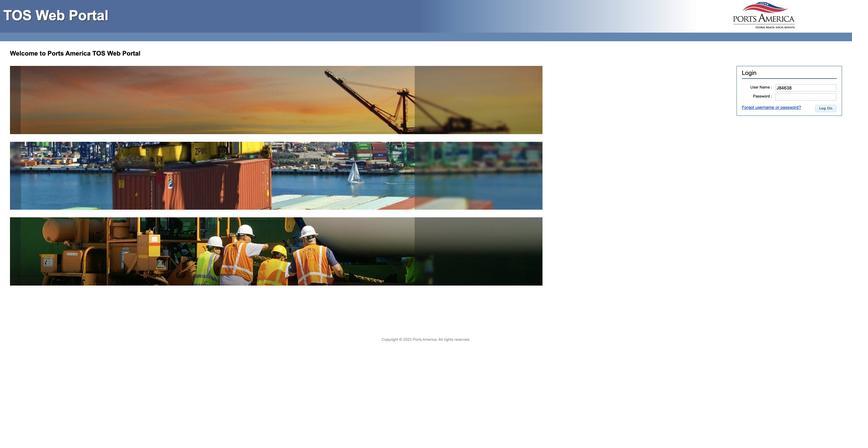 Task type: describe. For each thing, give the bounding box(es) containing it.
to
[[40, 50, 46, 57]]

0 horizontal spatial ports
[[48, 50, 64, 57]]

tos web portal
[[3, 8, 109, 23]]

log
[[820, 106, 826, 110]]

0 vertical spatial tos
[[3, 8, 32, 23]]

1 horizontal spatial portal
[[122, 50, 141, 57]]

copyright © 2023 ports america. all rights reserved.
[[382, 338, 471, 342]]

america.
[[423, 338, 438, 342]]

1 image for trucks at gate image from the top
[[10, 66, 543, 134]]

america
[[65, 50, 91, 57]]

password?
[[781, 105, 802, 110]]

password
[[754, 94, 770, 98]]

on
[[828, 106, 833, 110]]

user name :
[[751, 85, 773, 89]]

log on
[[820, 106, 833, 110]]

1 horizontal spatial ports
[[413, 338, 422, 342]]

welcome
[[10, 50, 38, 57]]

log on button
[[816, 105, 837, 112]]

copyright
[[382, 338, 398, 342]]

welcome to ports america tos web portal
[[10, 50, 141, 57]]

forgot username or password?
[[742, 105, 802, 110]]

login
[[742, 70, 757, 76]]

all
[[439, 338, 443, 342]]

user
[[751, 85, 759, 89]]

username
[[756, 105, 775, 110]]

1 : from the top
[[771, 85, 773, 89]]

password :
[[754, 94, 773, 98]]



Task type: vqa. For each thing, say whether or not it's contained in the screenshot.
"UPDATES"
no



Task type: locate. For each thing, give the bounding box(es) containing it.
forgot
[[742, 105, 755, 110]]

1 vertical spatial ports
[[413, 338, 422, 342]]

name
[[760, 85, 770, 89]]

portal
[[69, 8, 109, 23], [122, 50, 141, 57]]

or
[[776, 105, 780, 110]]

0 vertical spatial ports
[[48, 50, 64, 57]]

1 vertical spatial :
[[771, 94, 773, 98]]

1 vertical spatial image for trucks at gate image
[[10, 142, 543, 210]]

0 horizontal spatial tos
[[3, 8, 32, 23]]

3 image for trucks at gate image from the top
[[10, 218, 543, 286]]

reserved.
[[455, 338, 471, 342]]

2 : from the top
[[771, 94, 773, 98]]

image for trucks at gate image
[[10, 66, 543, 134], [10, 142, 543, 210], [10, 218, 543, 286]]

tos
[[3, 8, 32, 23], [92, 50, 105, 57]]

:
[[771, 85, 773, 89], [771, 94, 773, 98]]

: right password
[[771, 94, 773, 98]]

ports right 2023
[[413, 338, 422, 342]]

1 vertical spatial portal
[[122, 50, 141, 57]]

©
[[400, 338, 402, 342]]

0 vertical spatial image for trucks at gate image
[[10, 66, 543, 134]]

0 vertical spatial web
[[36, 8, 65, 23]]

web
[[36, 8, 65, 23], [107, 50, 121, 57]]

1 vertical spatial tos
[[92, 50, 105, 57]]

2 vertical spatial image for trucks at gate image
[[10, 218, 543, 286]]

1 horizontal spatial tos
[[92, 50, 105, 57]]

ports right to
[[48, 50, 64, 57]]

1 horizontal spatial web
[[107, 50, 121, 57]]

0 horizontal spatial web
[[36, 8, 65, 23]]

0 vertical spatial :
[[771, 85, 773, 89]]

forgot username or password? link
[[742, 105, 802, 110]]

None password field
[[776, 93, 837, 101]]

2 image for trucks at gate image from the top
[[10, 142, 543, 210]]

2023
[[403, 338, 412, 342]]

1 vertical spatial web
[[107, 50, 121, 57]]

0 vertical spatial portal
[[69, 8, 109, 23]]

0 horizontal spatial portal
[[69, 8, 109, 23]]

: right name
[[771, 85, 773, 89]]

None text field
[[776, 84, 837, 91]]

rights
[[444, 338, 454, 342]]

ports
[[48, 50, 64, 57], [413, 338, 422, 342]]



